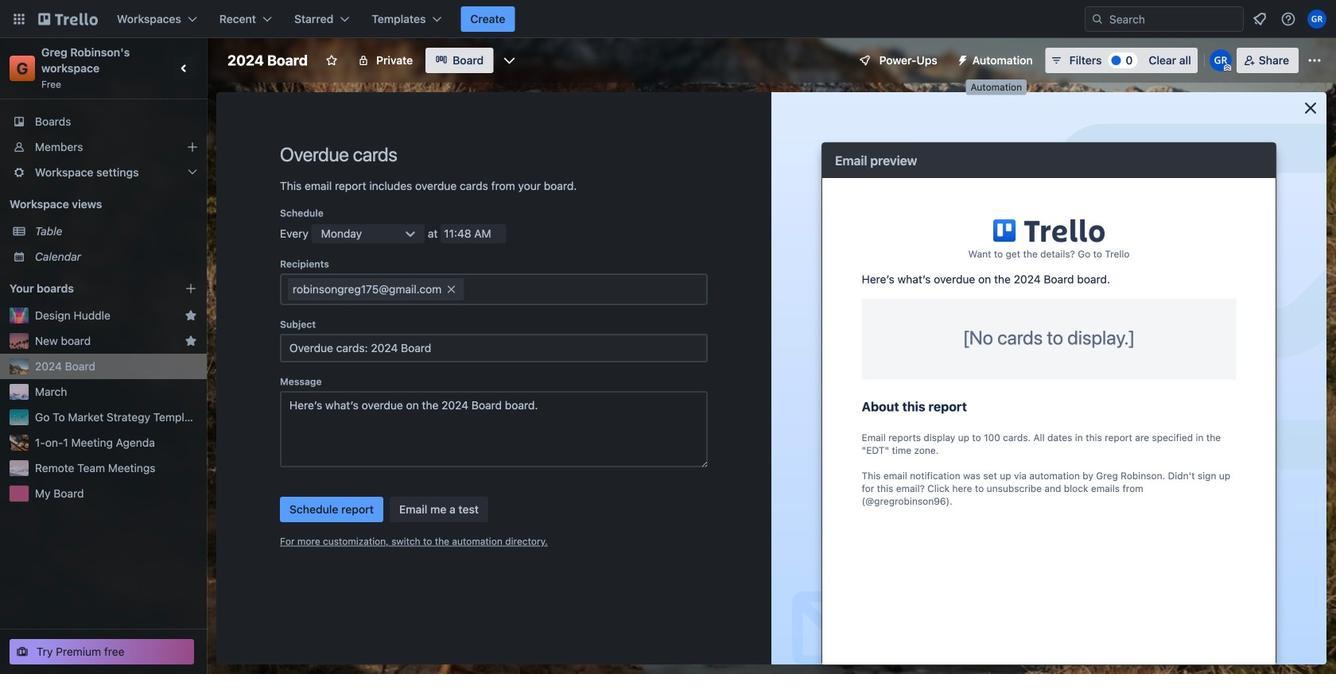 Task type: vqa. For each thing, say whether or not it's contained in the screenshot.
2nd sm icon from right
no



Task type: describe. For each thing, give the bounding box(es) containing it.
add board image
[[185, 282, 197, 295]]

workspace navigation collapse icon image
[[173, 57, 196, 80]]

sm image
[[951, 48, 973, 70]]

customize views image
[[501, 53, 517, 68]]

your boards with 8 items element
[[10, 279, 161, 298]]

1 vertical spatial greg robinson (gregrobinson96) image
[[1210, 49, 1232, 72]]

2 starred icon image from the top
[[185, 335, 197, 348]]

back to home image
[[38, 6, 98, 32]]

search image
[[1092, 13, 1104, 25]]

this member is an admin of this board. image
[[1224, 64, 1231, 72]]

open information menu image
[[1281, 11, 1297, 27]]

primary element
[[0, 0, 1337, 38]]

0 notifications image
[[1251, 10, 1270, 29]]



Task type: locate. For each thing, give the bounding box(es) containing it.
greg robinson (gregrobinson96) image down search field
[[1210, 49, 1232, 72]]

1 vertical spatial starred icon image
[[185, 335, 197, 348]]

1 starred icon image from the top
[[185, 309, 197, 322]]

greg robinson (gregrobinson96) image right open information menu image
[[1308, 10, 1327, 29]]

greg robinson (gregrobinson96) image inside primary element
[[1308, 10, 1327, 29]]

starred icon image
[[185, 309, 197, 322], [185, 335, 197, 348]]

close image
[[1302, 99, 1321, 118]]

1 horizontal spatial greg robinson (gregrobinson96) image
[[1308, 10, 1327, 29]]

None text field
[[441, 224, 507, 243], [280, 391, 708, 468], [441, 224, 507, 243], [280, 391, 708, 468]]

tooltip
[[966, 80, 1027, 95]]

Board name text field
[[220, 48, 316, 73]]

None text field
[[280, 334, 708, 363]]

0 vertical spatial greg robinson (gregrobinson96) image
[[1308, 10, 1327, 29]]

0 vertical spatial starred icon image
[[185, 309, 197, 322]]

0 horizontal spatial greg robinson (gregrobinson96) image
[[1210, 49, 1232, 72]]

Search field
[[1104, 8, 1244, 30]]

show menu image
[[1307, 53, 1323, 68]]

greg robinson (gregrobinson96) image
[[1308, 10, 1327, 29], [1210, 49, 1232, 72]]

star or unstar board image
[[326, 54, 338, 67]]



